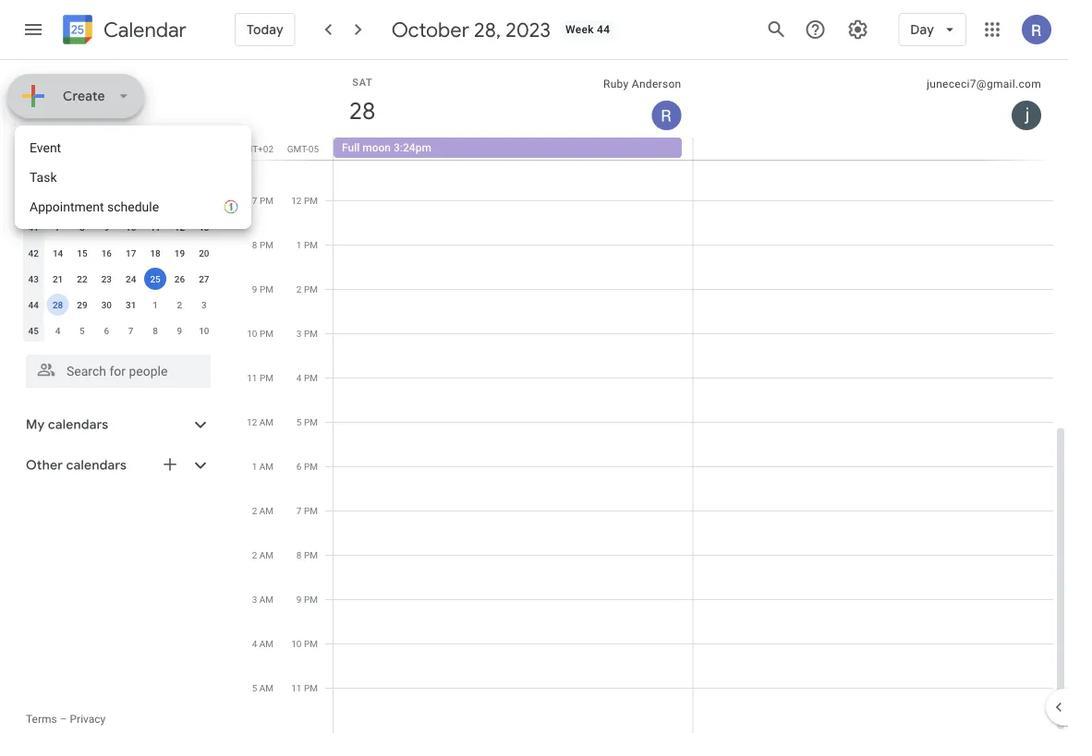 Task type: describe. For each thing, give the bounding box(es) containing it.
1 vertical spatial 10 pm
[[291, 639, 318, 650]]

0 vertical spatial 11 pm
[[247, 372, 274, 383]]

15 element
[[71, 242, 93, 264]]

1 right september 30 element
[[80, 196, 85, 207]]

november 10 element
[[193, 320, 215, 342]]

2 left november 3 element
[[177, 299, 182, 310]]

october 2023
[[26, 140, 112, 156]]

day
[[910, 21, 934, 38]]

full moon 3:24pm button
[[334, 138, 682, 158]]

am up 4 am
[[259, 594, 274, 605]]

column header inside october 2023 grid
[[21, 163, 46, 189]]

0 horizontal spatial 8 pm
[[252, 239, 274, 250]]

4 am
[[252, 639, 274, 650]]

1 horizontal spatial 6 pm
[[297, 461, 318, 472]]

week 44
[[566, 23, 610, 36]]

26
[[174, 274, 185, 285]]

1 vertical spatial 7 pm
[[297, 505, 318, 517]]

28 column header
[[334, 60, 694, 138]]

9 right 3 am
[[297, 594, 302, 605]]

4 up 11 element
[[153, 196, 158, 207]]

1 for november 1 "element"
[[153, 299, 158, 310]]

1 horizontal spatial 9 pm
[[297, 594, 318, 605]]

11 up the 12 am
[[247, 372, 257, 383]]

november 1 element
[[144, 294, 166, 316]]

4 for november 4 element
[[55, 325, 60, 336]]

14
[[53, 248, 63, 259]]

3 pm
[[297, 328, 318, 339]]

7 down 5 pm
[[297, 505, 302, 517]]

main drawer image
[[22, 18, 44, 41]]

20 element
[[193, 242, 215, 264]]

18
[[150, 248, 161, 259]]

28 grid
[[237, 60, 1068, 734]]

7 down appointment
[[55, 222, 60, 233]]

october 28, 2023
[[392, 17, 551, 43]]

appointment schedule
[[30, 199, 159, 214]]

28 element
[[47, 294, 69, 316]]

row group inside october 2023 grid
[[21, 189, 216, 344]]

9 left november 10 element
[[177, 325, 182, 336]]

41
[[28, 222, 39, 233]]

september 30 element
[[47, 190, 69, 213]]

1 am
[[252, 461, 274, 472]]

add other calendars image
[[161, 456, 179, 474]]

november 4 element
[[47, 320, 69, 342]]

privacy
[[70, 713, 106, 726]]

create button
[[7, 74, 144, 118]]

10 down the schedule
[[126, 222, 136, 233]]

45
[[28, 325, 39, 336]]

s row
[[21, 163, 216, 189]]

11 element
[[144, 216, 166, 238]]

28 cell
[[46, 292, 70, 318]]

gmt-
[[287, 143, 308, 154]]

my calendars
[[26, 417, 108, 433]]

terms
[[26, 713, 57, 726]]

2 vertical spatial 6
[[297, 461, 302, 472]]

17
[[126, 248, 136, 259]]

3 am
[[252, 594, 274, 605]]

november 9 element
[[169, 320, 191, 342]]

11 right 5 am
[[291, 683, 302, 694]]

43
[[28, 274, 39, 285]]

16
[[101, 248, 112, 259]]

calendar heading
[[100, 17, 187, 43]]

3 up 10 element
[[128, 196, 134, 207]]

29 element
[[71, 294, 93, 316]]

23
[[101, 274, 112, 285]]

am up 3 am
[[259, 550, 274, 561]]

appointment
[[30, 199, 104, 214]]

11 left 05 on the top of the page
[[291, 151, 301, 162]]

week
[[566, 23, 594, 36]]

am down the 12 am
[[259, 461, 274, 472]]

12 am
[[247, 417, 274, 428]]

october for october 28, 2023
[[392, 17, 469, 43]]

20
[[199, 248, 209, 259]]

9 down appointment schedule
[[104, 222, 109, 233]]

schedule
[[107, 199, 159, 214]]

3:24pm
[[394, 141, 431, 154]]

7 left november 8 element
[[128, 325, 134, 336]]

am down 1 am
[[259, 505, 274, 517]]

full moon 3:24pm
[[342, 141, 431, 154]]

moon
[[362, 141, 391, 154]]

row containing 41
[[21, 214, 216, 240]]

2 pm
[[297, 284, 318, 295]]

privacy link
[[70, 713, 106, 726]]

gmt-05
[[287, 143, 319, 154]]

event
[[30, 140, 61, 155]]

terms link
[[26, 713, 57, 726]]

am left 5 pm
[[259, 417, 274, 428]]

5 pm
[[297, 417, 318, 428]]

2 down 1 pm
[[297, 284, 302, 295]]

1 2 am from the top
[[252, 505, 274, 517]]

task
[[30, 170, 57, 185]]

05
[[308, 143, 319, 154]]

7 left 12 pm
[[252, 195, 257, 206]]

gmt+02
[[238, 143, 274, 154]]

30 for september 30 element
[[53, 196, 63, 207]]

2 down 1 am
[[252, 505, 257, 517]]

calendars for my calendars
[[48, 417, 108, 433]]

other calendars
[[26, 457, 127, 474]]

Search for people text field
[[37, 355, 200, 388]]

row containing 42
[[21, 240, 216, 266]]

27 element
[[193, 268, 215, 290]]

november 8 element
[[144, 320, 166, 342]]

0 vertical spatial 9 pm
[[252, 284, 274, 295]]

–
[[60, 713, 67, 726]]

my calendars button
[[4, 410, 229, 440]]

november 7 element
[[120, 320, 142, 342]]

other calendars button
[[4, 451, 229, 481]]

6 inside october 2023 grid
[[104, 325, 109, 336]]

1 for 1 am
[[252, 461, 257, 472]]

november 3 element
[[193, 294, 215, 316]]

31 element
[[120, 294, 142, 316]]

10 element
[[120, 216, 142, 238]]

today button
[[235, 7, 295, 52]]

28,
[[474, 17, 501, 43]]

22 element
[[71, 268, 93, 290]]

row containing 44
[[21, 292, 216, 318]]

31
[[126, 299, 136, 310]]

14 element
[[47, 242, 69, 264]]

27
[[199, 274, 209, 285]]

21 element
[[47, 268, 69, 290]]

42
[[28, 248, 39, 259]]

calendars for other calendars
[[66, 457, 127, 474]]

october for october 2023
[[26, 140, 78, 156]]

s
[[55, 170, 61, 181]]

november 2 element
[[169, 294, 191, 316]]

30 element
[[95, 294, 118, 316]]

november 6 element
[[95, 320, 118, 342]]

24
[[126, 274, 136, 285]]

day button
[[898, 7, 967, 52]]



Task type: locate. For each thing, give the bounding box(es) containing it.
calendars up other calendars
[[48, 417, 108, 433]]

2 down the s 'row'
[[104, 196, 109, 207]]

19
[[174, 248, 185, 259]]

17 element
[[120, 242, 142, 264]]

1 vertical spatial calendars
[[66, 457, 127, 474]]

25, today element
[[144, 268, 166, 290]]

1 horizontal spatial october
[[392, 17, 469, 43]]

0 vertical spatial october
[[392, 17, 469, 43]]

1 vertical spatial 28
[[53, 299, 63, 310]]

22
[[77, 274, 87, 285]]

terms – privacy
[[26, 713, 106, 726]]

1 vertical spatial 6
[[104, 325, 109, 336]]

11
[[291, 151, 301, 162], [150, 222, 161, 233], [247, 372, 257, 383], [291, 683, 302, 694]]

row containing 43
[[21, 266, 216, 292]]

30 right the 40
[[53, 196, 63, 207]]

october
[[392, 17, 469, 43], [26, 140, 78, 156]]

12 up 1 am
[[247, 417, 257, 428]]

2 vertical spatial 5
[[252, 683, 257, 694]]

6 right 1 am
[[297, 461, 302, 472]]

november 5 element
[[71, 320, 93, 342]]

1 horizontal spatial 5
[[252, 683, 257, 694]]

1 vertical spatial 2023
[[82, 140, 112, 156]]

october up s
[[26, 140, 78, 156]]

28
[[348, 96, 374, 126], [53, 299, 63, 310]]

october left 28,
[[392, 17, 469, 43]]

44 right week
[[597, 23, 610, 36]]

5 down 4 am
[[252, 683, 257, 694]]

12 for 12 pm
[[291, 195, 302, 206]]

1 horizontal spatial 28
[[348, 96, 374, 126]]

3 for 3 pm
[[297, 328, 302, 339]]

15
[[77, 248, 87, 259]]

0 horizontal spatial 5
[[80, 325, 85, 336]]

october 2023 grid
[[18, 163, 216, 344]]

2 row from the top
[[21, 214, 216, 240]]

2 am
[[252, 505, 274, 517], [252, 550, 274, 561]]

1 horizontal spatial 6
[[252, 151, 257, 162]]

24 element
[[120, 268, 142, 290]]

3
[[128, 196, 134, 207], [201, 299, 207, 310], [297, 328, 302, 339], [252, 594, 257, 605]]

2
[[104, 196, 109, 207], [297, 284, 302, 295], [177, 299, 182, 310], [252, 505, 257, 517], [252, 550, 257, 561]]

0 horizontal spatial 28
[[53, 299, 63, 310]]

settings menu image
[[847, 18, 869, 41]]

2 am up 3 am
[[252, 550, 274, 561]]

calendar element
[[59, 11, 187, 52]]

7 pm left 12 pm
[[252, 195, 274, 206]]

2023 right 28,
[[506, 17, 551, 43]]

0 horizontal spatial 2023
[[82, 140, 112, 156]]

other
[[26, 457, 63, 474]]

28 down sat
[[348, 96, 374, 126]]

0 horizontal spatial 12
[[174, 222, 185, 233]]

column header
[[21, 163, 46, 189]]

am left full
[[304, 151, 318, 162]]

2 up 3 am
[[252, 550, 257, 561]]

11 am
[[291, 151, 318, 162]]

1 vertical spatial 44
[[28, 299, 39, 310]]

12 inside october 2023 grid
[[174, 222, 185, 233]]

4 up 5 pm
[[297, 372, 302, 383]]

44 inside row
[[28, 299, 39, 310]]

0 vertical spatial 28
[[348, 96, 374, 126]]

0 horizontal spatial 44
[[28, 299, 39, 310]]

6 pm left gmt-
[[252, 151, 274, 162]]

1 vertical spatial 8 pm
[[297, 550, 318, 561]]

junececi7@gmail.com
[[927, 78, 1041, 91]]

44 left the 28 cell
[[28, 299, 39, 310]]

10 right november 9 element at the top
[[199, 325, 209, 336]]

28 inside column header
[[348, 96, 374, 126]]

5 for 5 am
[[252, 683, 257, 694]]

row containing 40
[[21, 189, 216, 214]]

28 inside cell
[[53, 299, 63, 310]]

5 row from the top
[[21, 292, 216, 318]]

1 horizontal spatial 10 pm
[[291, 639, 318, 650]]

11 right 10 element
[[150, 222, 161, 233]]

18 element
[[144, 242, 166, 264]]

4 for 4 pm
[[297, 372, 302, 383]]

1 horizontal spatial 7 pm
[[297, 505, 318, 517]]

9
[[104, 222, 109, 233], [252, 284, 257, 295], [177, 325, 182, 336], [297, 594, 302, 605]]

4 row from the top
[[21, 266, 216, 292]]

10 pm left 3 pm
[[247, 328, 274, 339]]

sat
[[352, 76, 373, 88]]

1 horizontal spatial 30
[[101, 299, 112, 310]]

4
[[153, 196, 158, 207], [55, 325, 60, 336], [297, 372, 302, 383], [252, 639, 257, 650]]

saturday, october 28 element
[[341, 90, 383, 132]]

2 am down 1 am
[[252, 505, 274, 517]]

12 right 11 element
[[174, 222, 185, 233]]

1
[[80, 196, 85, 207], [297, 239, 302, 250], [153, 299, 158, 310], [252, 461, 257, 472]]

12
[[291, 195, 302, 206], [174, 222, 185, 233], [247, 417, 257, 428]]

1 row from the top
[[21, 189, 216, 214]]

3 inside november 3 element
[[201, 299, 207, 310]]

anderson
[[632, 78, 682, 91]]

6 row from the top
[[21, 318, 216, 344]]

calendar
[[103, 17, 187, 43]]

7 pm
[[252, 195, 274, 206], [297, 505, 318, 517]]

30 for "30" element
[[101, 299, 112, 310]]

3 for 3 am
[[252, 594, 257, 605]]

6 pm
[[252, 151, 274, 162], [297, 461, 318, 472]]

full moon 3:24pm row
[[325, 138, 1068, 160]]

10 pm right 4 am
[[291, 639, 318, 650]]

11 pm
[[247, 372, 274, 383], [291, 683, 318, 694]]

0 horizontal spatial 11 pm
[[247, 372, 274, 383]]

2 vertical spatial 12
[[247, 417, 257, 428]]

1 vertical spatial 5
[[297, 417, 302, 428]]

ruby
[[603, 78, 629, 91]]

4 left november 5 element
[[55, 325, 60, 336]]

3 right november 2 element on the left of the page
[[201, 299, 207, 310]]

0 horizontal spatial 30
[[53, 196, 63, 207]]

9 pm right 3 am
[[297, 594, 318, 605]]

1 horizontal spatial 11 pm
[[291, 683, 318, 694]]

0 vertical spatial 2 am
[[252, 505, 274, 517]]

0 vertical spatial 12
[[291, 195, 302, 206]]

6 left gmt-
[[252, 151, 257, 162]]

29
[[77, 299, 87, 310]]

2 2 am from the top
[[252, 550, 274, 561]]

pm
[[260, 151, 274, 162], [260, 195, 274, 206], [304, 195, 318, 206], [260, 239, 274, 250], [304, 239, 318, 250], [260, 284, 274, 295], [304, 284, 318, 295], [260, 328, 274, 339], [304, 328, 318, 339], [260, 372, 274, 383], [304, 372, 318, 383], [304, 417, 318, 428], [304, 461, 318, 472], [304, 505, 318, 517], [304, 550, 318, 561], [304, 594, 318, 605], [304, 639, 318, 650], [304, 683, 318, 694]]

10 right 4 am
[[291, 639, 302, 650]]

8 pm
[[252, 239, 274, 250], [297, 550, 318, 561]]

5 right the 12 am
[[297, 417, 302, 428]]

2 horizontal spatial 12
[[291, 195, 302, 206]]

2023
[[506, 17, 551, 43], [82, 140, 112, 156]]

3 row from the top
[[21, 240, 216, 266]]

12 for 12
[[174, 222, 185, 233]]

row containing 45
[[21, 318, 216, 344]]

None search field
[[0, 347, 229, 388]]

5
[[80, 325, 85, 336], [297, 417, 302, 428], [252, 683, 257, 694]]

1 inside "element"
[[153, 299, 158, 310]]

25
[[150, 274, 161, 285]]

5 for 5
[[80, 325, 85, 336]]

6 left november 7 element
[[104, 325, 109, 336]]

0 vertical spatial 44
[[597, 23, 610, 36]]

13
[[199, 222, 209, 233]]

0 vertical spatial 10 pm
[[247, 328, 274, 339]]

9 pm
[[252, 284, 274, 295], [297, 594, 318, 605]]

ruby anderson
[[603, 78, 682, 91]]

1 vertical spatial 9 pm
[[297, 594, 318, 605]]

full
[[342, 141, 360, 154]]

row group
[[21, 189, 216, 344]]

0 horizontal spatial 6 pm
[[252, 151, 274, 162]]

0 horizontal spatial 6
[[104, 325, 109, 336]]

10 right november 10 element
[[247, 328, 257, 339]]

5 am
[[252, 683, 274, 694]]

7
[[252, 195, 257, 206], [55, 222, 60, 233], [128, 325, 134, 336], [297, 505, 302, 517]]

21
[[53, 274, 63, 285]]

4 for 4 am
[[252, 639, 257, 650]]

row group containing 40
[[21, 189, 216, 344]]

create
[[63, 88, 105, 104]]

0 vertical spatial 30
[[53, 196, 63, 207]]

8
[[80, 222, 85, 233], [252, 239, 257, 250], [153, 325, 158, 336], [297, 550, 302, 561]]

3 down 2 pm
[[297, 328, 302, 339]]

0 vertical spatial 6
[[252, 151, 257, 162]]

13 element
[[193, 216, 215, 238]]

5 right november 4 element
[[80, 325, 85, 336]]

1 vertical spatial 6 pm
[[297, 461, 318, 472]]

11 pm right 5 am
[[291, 683, 318, 694]]

0 horizontal spatial 9 pm
[[252, 284, 274, 295]]

2023 up the s 'row'
[[82, 140, 112, 156]]

1 vertical spatial 30
[[101, 299, 112, 310]]

row
[[21, 189, 216, 214], [21, 214, 216, 240], [21, 240, 216, 266], [21, 266, 216, 292], [21, 292, 216, 318], [21, 318, 216, 344]]

0 vertical spatial calendars
[[48, 417, 108, 433]]

12 down the 11 am
[[291, 195, 302, 206]]

6
[[252, 151, 257, 162], [104, 325, 109, 336], [297, 461, 302, 472]]

40
[[28, 196, 39, 207]]

4 pm
[[297, 372, 318, 383]]

23 element
[[95, 268, 118, 290]]

1 vertical spatial october
[[26, 140, 78, 156]]

12 for 12 am
[[247, 417, 257, 428]]

2 horizontal spatial 5
[[297, 417, 302, 428]]

calendars down my calendars dropdown button
[[66, 457, 127, 474]]

6 pm down 5 pm
[[297, 461, 318, 472]]

1 down 12 pm
[[297, 239, 302, 250]]

3 up 4 am
[[252, 594, 257, 605]]

11 pm up the 12 am
[[247, 372, 274, 383]]

1 horizontal spatial 8 pm
[[297, 550, 318, 561]]

0 vertical spatial 2023
[[506, 17, 551, 43]]

am
[[304, 151, 318, 162], [259, 417, 274, 428], [259, 461, 274, 472], [259, 505, 274, 517], [259, 550, 274, 561], [259, 594, 274, 605], [259, 639, 274, 650], [259, 683, 274, 694]]

today
[[247, 21, 283, 38]]

1 horizontal spatial 2023
[[506, 17, 551, 43]]

1 vertical spatial 12
[[174, 222, 185, 233]]

am down 4 am
[[259, 683, 274, 694]]

my
[[26, 417, 45, 433]]

12 pm
[[291, 195, 318, 206]]

calendars
[[48, 417, 108, 433], [66, 457, 127, 474]]

1 vertical spatial 11 pm
[[291, 683, 318, 694]]

16 element
[[95, 242, 118, 264]]

30 right 29 'element'
[[101, 299, 112, 310]]

1 horizontal spatial 44
[[597, 23, 610, 36]]

1 for 1 pm
[[297, 239, 302, 250]]

9 pm left 2 pm
[[252, 284, 274, 295]]

2 horizontal spatial 6
[[297, 461, 302, 472]]

12 element
[[169, 216, 191, 238]]

3 for november 3 element
[[201, 299, 207, 310]]

5 for 5 pm
[[297, 417, 302, 428]]

25 cell
[[143, 266, 167, 292]]

sat 28
[[348, 76, 374, 126]]

28 left 29
[[53, 299, 63, 310]]

1 left november 2 element on the left of the page
[[153, 299, 158, 310]]

4 up 5 am
[[252, 639, 257, 650]]

44
[[597, 23, 610, 36], [28, 299, 39, 310]]

0 vertical spatial 6 pm
[[252, 151, 274, 162]]

11 inside row group
[[150, 222, 161, 233]]

0 vertical spatial 7 pm
[[252, 195, 274, 206]]

1 horizontal spatial 12
[[247, 417, 257, 428]]

19 element
[[169, 242, 191, 264]]

0 horizontal spatial october
[[26, 140, 78, 156]]

0 horizontal spatial 7 pm
[[252, 195, 274, 206]]

0 horizontal spatial 10 pm
[[247, 328, 274, 339]]

1 pm
[[297, 239, 318, 250]]

10 pm
[[247, 328, 274, 339], [291, 639, 318, 650]]

9 right 27 element
[[252, 284, 257, 295]]

5 inside october 2023 grid
[[80, 325, 85, 336]]

1 down the 12 am
[[252, 461, 257, 472]]

0 vertical spatial 5
[[80, 325, 85, 336]]

7 pm down 5 pm
[[297, 505, 318, 517]]

0 vertical spatial 8 pm
[[252, 239, 274, 250]]

1 vertical spatial 2 am
[[252, 550, 274, 561]]

am up 5 am
[[259, 639, 274, 650]]

30
[[53, 196, 63, 207], [101, 299, 112, 310]]

26 element
[[169, 268, 191, 290]]



Task type: vqa. For each thing, say whether or not it's contained in the screenshot.
October 28, 2023 October
yes



